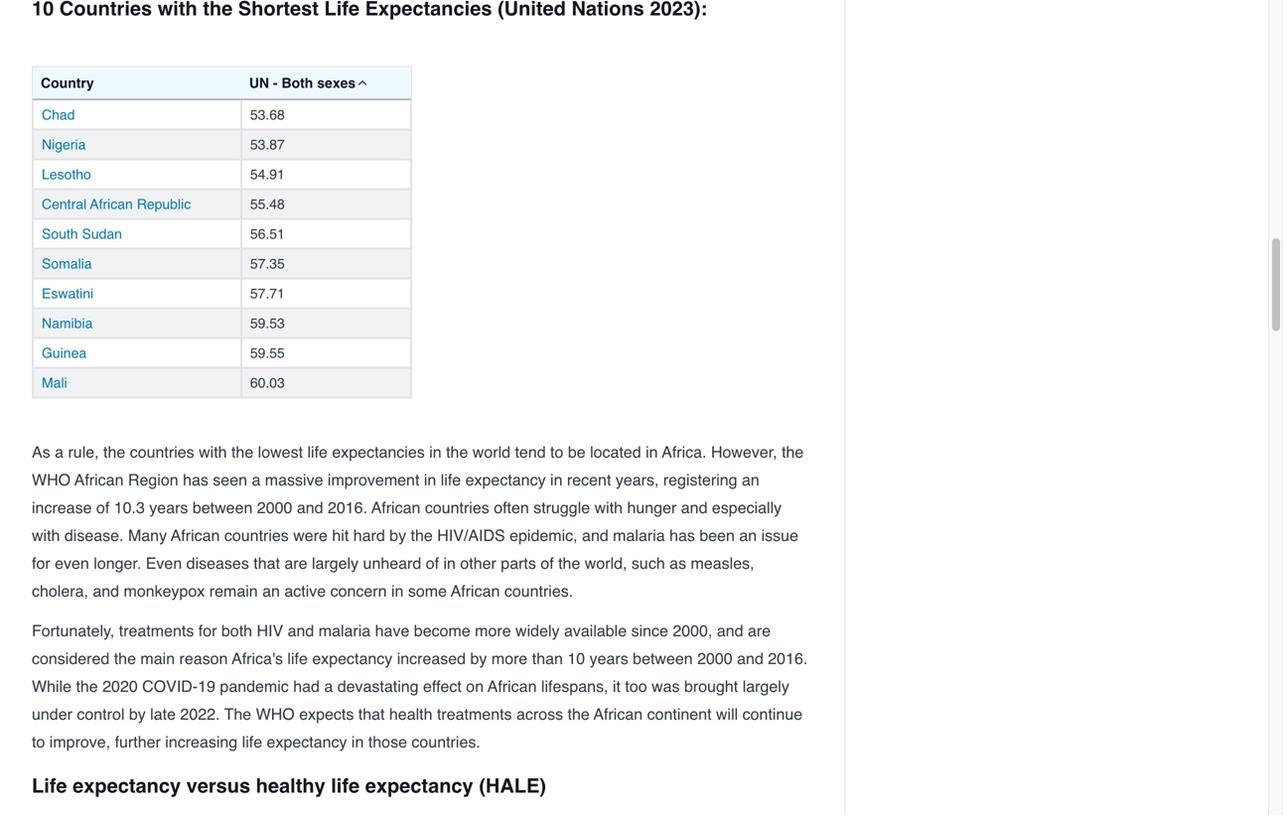 Task type: describe. For each thing, give the bounding box(es) containing it.
the up control
[[76, 678, 98, 696]]

even
[[146, 554, 182, 573]]

across
[[516, 705, 563, 724]]

in right the improvement
[[424, 471, 436, 489]]

africa.
[[662, 443, 707, 461]]

life up had
[[287, 650, 308, 668]]

are inside fortunately, treatments for both hiv and malaria have become more widely available since 2000, and are considered the main reason africa's life expectancy increased by more than 10 years between 2000 and 2016. while the 2020 covid-19 pandemic had a devastating effect on african lifespans, it too was brought largely under control by late 2022. the who expects that health treatments across the african continent will continue to improve, further increasing life expectancy in those countries.
[[748, 622, 771, 640]]

life up hiv/aids
[[441, 471, 461, 489]]

59.53
[[250, 315, 285, 331]]

10
[[568, 650, 585, 668]]

hunger
[[627, 499, 677, 517]]

mali link
[[42, 375, 67, 391]]

nigeria
[[42, 137, 86, 153]]

monkeypox
[[124, 582, 205, 601]]

and down registering
[[681, 499, 708, 517]]

world
[[473, 443, 511, 461]]

largely inside as a rule, the countries with the lowest life expectancies in the world tend to be located in africa. however, the who african region has seen a massive improvement in life expectancy in recent years, registering an increase of 10.3 years between 2000 and 2016. african countries often struggle with hunger and especially with disease. many african countries were hit hard by the hiv/aids epidemic, and malaria has been an issue for even longer. even diseases that are largely unheard of in other parts of the world, such as measles, cholera, and monkeypox remain an active concern in some african countries.
[[312, 554, 359, 573]]

african down other
[[451, 582, 500, 601]]

lesotho link
[[42, 166, 91, 182]]

2 horizontal spatial of
[[541, 554, 554, 573]]

such
[[632, 554, 665, 573]]

continue
[[743, 705, 803, 724]]

and up world,
[[582, 527, 609, 545]]

even
[[55, 554, 89, 573]]

south sudan link
[[42, 226, 122, 242]]

unheard
[[363, 554, 421, 573]]

since
[[631, 622, 668, 640]]

continent
[[647, 705, 712, 724]]

19
[[198, 678, 216, 696]]

some
[[408, 582, 447, 601]]

2020
[[102, 678, 138, 696]]

the left world,
[[558, 554, 580, 573]]

expectancies
[[332, 443, 425, 461]]

years,
[[616, 471, 659, 489]]

covid-
[[142, 678, 198, 696]]

2022.
[[180, 705, 220, 724]]

to inside as a rule, the countries with the lowest life expectancies in the world tend to be located in africa. however, the who african region has seen a massive improvement in life expectancy in recent years, registering an increase of 10.3 years between 2000 and 2016. african countries often struggle with hunger and especially with disease. many african countries were hit hard by the hiv/aids epidemic, and malaria has been an issue for even longer. even diseases that are largely unheard of in other parts of the world, such as measles, cholera, and monkeypox remain an active concern in some african countries.
[[550, 443, 564, 461]]

the up seen
[[231, 443, 254, 461]]

measles,
[[691, 554, 754, 573]]

versus
[[186, 775, 250, 798]]

african up sudan
[[90, 196, 133, 212]]

somalia
[[42, 256, 92, 272]]

for inside fortunately, treatments for both hiv and malaria have become more widely available since 2000, and are considered the main reason africa's life expectancy increased by more than 10 years between 2000 and 2016. while the 2020 covid-19 pandemic had a devastating effect on african lifespans, it too was brought largely under control by late 2022. the who expects that health treatments across the african continent will continue to improve, further increasing life expectancy in those countries.
[[198, 622, 217, 640]]

were
[[293, 527, 328, 545]]

in left world
[[429, 443, 442, 461]]

who inside as a rule, the countries with the lowest life expectancies in the world tend to be located in africa. however, the who african region has seen a massive improvement in life expectancy in recent years, registering an increase of 10.3 years between 2000 and 2016. african countries often struggle with hunger and especially with disease. many african countries were hit hard by the hiv/aids epidemic, and malaria has been an issue for even longer. even diseases that are largely unheard of in other parts of the world, such as measles, cholera, and monkeypox remain an active concern in some african countries.
[[32, 471, 71, 489]]

the up 2020
[[114, 650, 136, 668]]

between inside fortunately, treatments for both hiv and malaria have become more widely available since 2000, and are considered the main reason africa's life expectancy increased by more than 10 years between 2000 and 2016. while the 2020 covid-19 pandemic had a devastating effect on african lifespans, it too was brought largely under control by late 2022. the who expects that health treatments across the african continent will continue to improve, further increasing life expectancy in those countries.
[[633, 650, 693, 668]]

that inside as a rule, the countries with the lowest life expectancies in the world tend to be located in africa. however, the who african region has seen a massive improvement in life expectancy in recent years, registering an increase of 10.3 years between 2000 and 2016. african countries often struggle with hunger and especially with disease. many african countries were hit hard by the hiv/aids epidemic, and malaria has been an issue for even longer. even diseases that are largely unheard of in other parts of the world, such as measles, cholera, and monkeypox remain an active concern in some african countries.
[[254, 554, 280, 573]]

will
[[716, 705, 738, 724]]

largely inside fortunately, treatments for both hiv and malaria have become more widely available since 2000, and are considered the main reason africa's life expectancy increased by more than 10 years between 2000 and 2016. while the 2020 covid-19 pandemic had a devastating effect on african lifespans, it too was brought largely under control by late 2022. the who expects that health treatments across the african continent will continue to improve, further increasing life expectancy in those countries.
[[743, 678, 789, 696]]

health
[[389, 705, 433, 724]]

control
[[77, 705, 125, 724]]

main
[[140, 650, 175, 668]]

who inside fortunately, treatments for both hiv and malaria have become more widely available since 2000, and are considered the main reason africa's life expectancy increased by more than 10 years between 2000 and 2016. while the 2020 covid-19 pandemic had a devastating effect on african lifespans, it too was brought largely under control by late 2022. the who expects that health treatments across the african continent will continue to improve, further increasing life expectancy in those countries.
[[256, 705, 295, 724]]

nigeria link
[[42, 137, 86, 153]]

1 horizontal spatial treatments
[[437, 705, 512, 724]]

located
[[590, 443, 641, 461]]

years inside fortunately, treatments for both hiv and malaria have become more widely available since 2000, and are considered the main reason africa's life expectancy increased by more than 10 years between 2000 and 2016. while the 2020 covid-19 pandemic had a devastating effect on african lifespans, it too was brought largely under control by late 2022. the who expects that health treatments across the african continent will continue to improve, further increasing life expectancy in those countries.
[[590, 650, 628, 668]]

53.68
[[250, 107, 285, 123]]

55.48
[[250, 196, 285, 212]]

the up unheard
[[411, 527, 433, 545]]

improve,
[[49, 733, 110, 752]]

brought
[[684, 678, 738, 696]]

further
[[115, 733, 161, 752]]

expectancy inside as a rule, the countries with the lowest life expectancies in the world tend to be located in africa. however, the who african region has seen a massive improvement in life expectancy in recent years, registering an increase of 10.3 years between 2000 and 2016. african countries often struggle with hunger and especially with disease. many african countries were hit hard by the hiv/aids epidemic, and malaria has been an issue for even longer. even diseases that are largely unheard of in other parts of the world, such as measles, cholera, and monkeypox remain an active concern in some african countries.
[[465, 471, 546, 489]]

increasing
[[165, 733, 238, 752]]

56.51
[[250, 226, 285, 242]]

increased
[[397, 650, 466, 668]]

both
[[282, 75, 313, 91]]

59.55
[[250, 345, 285, 361]]

lesotho
[[42, 166, 91, 182]]

2 horizontal spatial with
[[595, 499, 623, 517]]

malaria inside fortunately, treatments for both hiv and malaria have become more widely available since 2000, and are considered the main reason africa's life expectancy increased by more than 10 years between 2000 and 2016. while the 2020 covid-19 pandemic had a devastating effect on african lifespans, it too was brought largely under control by late 2022. the who expects that health treatments across the african continent will continue to improve, further increasing life expectancy in those countries.
[[319, 622, 371, 640]]

eswatini
[[42, 286, 93, 302]]

than
[[532, 650, 563, 668]]

in left other
[[443, 554, 456, 573]]

cholera,
[[32, 582, 88, 601]]

hiv/aids
[[437, 527, 505, 545]]

somalia link
[[42, 256, 92, 272]]

years inside as a rule, the countries with the lowest life expectancies in the world tend to be located in africa. however, the who african region has seen a massive improvement in life expectancy in recent years, registering an increase of 10.3 years between 2000 and 2016. african countries often struggle with hunger and especially with disease. many african countries were hit hard by the hiv/aids epidemic, and malaria has been an issue for even longer. even diseases that are largely unheard of in other parts of the world, such as measles, cholera, and monkeypox remain an active concern in some african countries.
[[149, 499, 188, 517]]

54.91
[[250, 166, 285, 182]]

other
[[460, 554, 496, 573]]

lifespans,
[[541, 678, 608, 696]]

60.03
[[250, 375, 285, 391]]

57.71
[[250, 286, 285, 302]]

many
[[128, 527, 167, 545]]

0 horizontal spatial by
[[129, 705, 146, 724]]

expectancy down expects
[[267, 733, 347, 752]]

available
[[564, 622, 627, 640]]

world,
[[585, 554, 627, 573]]

countries. inside as a rule, the countries with the lowest life expectancies in the world tend to be located in africa. however, the who african region has seen a massive improvement in life expectancy in recent years, registering an increase of 10.3 years between 2000 and 2016. african countries often struggle with hunger and especially with disease. many african countries were hit hard by the hiv/aids epidemic, and malaria has been an issue for even longer. even diseases that are largely unheard of in other parts of the world, such as measles, cholera, and monkeypox remain an active concern in some african countries.
[[504, 582, 573, 601]]

remain
[[209, 582, 258, 601]]

eswatini link
[[42, 286, 93, 302]]

2 horizontal spatial countries
[[425, 499, 489, 517]]

un
[[249, 75, 269, 91]]

african right on
[[488, 678, 537, 696]]

2016. inside as a rule, the countries with the lowest life expectancies in the world tend to be located in africa. however, the who african region has seen a massive improvement in life expectancy in recent years, registering an increase of 10.3 years between 2000 and 2016. african countries often struggle with hunger and especially with disease. many african countries were hit hard by the hiv/aids epidemic, and malaria has been an issue for even longer. even diseases that are largely unheard of in other parts of the world, such as measles, cholera, and monkeypox remain an active concern in some african countries.
[[328, 499, 368, 517]]

those
[[368, 733, 407, 752]]

tabler image
[[356, 76, 370, 90]]

the right "however,"
[[782, 443, 804, 461]]

country
[[41, 75, 94, 91]]

1 horizontal spatial with
[[199, 443, 227, 461]]

2 vertical spatial countries
[[224, 527, 289, 545]]

2000,
[[673, 622, 713, 640]]

pandemic
[[220, 678, 289, 696]]

2000 inside as a rule, the countries with the lowest life expectancies in the world tend to be located in africa. however, the who african region has seen a massive improvement in life expectancy in recent years, registering an increase of 10.3 years between 2000 and 2016. african countries often struggle with hunger and especially with disease. many african countries were hit hard by the hiv/aids epidemic, and malaria has been an issue for even longer. even diseases that are largely unheard of in other parts of the world, such as measles, cholera, and monkeypox remain an active concern in some african countries.
[[257, 499, 292, 517]]

hard
[[353, 527, 385, 545]]

the down "lifespans," at the bottom left of the page
[[568, 705, 590, 724]]

expectancy up devastating on the left bottom of page
[[312, 650, 393, 668]]

the right the rule,
[[103, 443, 125, 461]]

central african republic
[[42, 196, 191, 212]]

african down the improvement
[[372, 499, 421, 517]]

registering
[[663, 471, 738, 489]]

lowest
[[258, 443, 303, 461]]

however,
[[711, 443, 777, 461]]

active
[[284, 582, 326, 601]]



Task type: vqa. For each thing, say whether or not it's contained in the screenshot.


Task type: locate. For each thing, give the bounding box(es) containing it.
1 vertical spatial 2000
[[697, 650, 733, 668]]

1 vertical spatial 2016.
[[768, 650, 808, 668]]

1 vertical spatial countries
[[425, 499, 489, 517]]

1 horizontal spatial of
[[426, 554, 439, 573]]

region
[[128, 471, 178, 489]]

in inside fortunately, treatments for both hiv and malaria have become more widely available since 2000, and are considered the main reason africa's life expectancy increased by more than 10 years between 2000 and 2016. while the 2020 covid-19 pandemic had a devastating effect on african lifespans, it too was brought largely under control by late 2022. the who expects that health treatments across the african continent will continue to improve, further increasing life expectancy in those countries.
[[352, 733, 364, 752]]

both
[[221, 622, 252, 640]]

1 vertical spatial a
[[252, 471, 261, 489]]

has
[[183, 471, 208, 489], [670, 527, 695, 545]]

treatments
[[119, 622, 194, 640], [437, 705, 512, 724]]

0 horizontal spatial largely
[[312, 554, 359, 573]]

1 vertical spatial that
[[358, 705, 385, 724]]

a right as
[[55, 443, 64, 461]]

considered
[[32, 650, 110, 668]]

and down longer.
[[93, 582, 119, 601]]

0 vertical spatial countries.
[[504, 582, 573, 601]]

more left widely
[[475, 622, 511, 640]]

for left 'even'
[[32, 554, 50, 573]]

years down region
[[149, 499, 188, 517]]

improvement
[[328, 471, 420, 489]]

disease.
[[64, 527, 124, 545]]

chad link
[[42, 107, 75, 123]]

0 horizontal spatial for
[[32, 554, 50, 573]]

more left than
[[492, 650, 528, 668]]

2000 up the brought
[[697, 650, 733, 668]]

be
[[568, 443, 586, 461]]

2016. inside fortunately, treatments for both hiv and malaria have become more widely available since 2000, and are considered the main reason africa's life expectancy increased by more than 10 years between 2000 and 2016. while the 2020 covid-19 pandemic had a devastating effect on african lifespans, it too was brought largely under control by late 2022. the who expects that health treatments across the african continent will continue to improve, further increasing life expectancy in those countries.
[[768, 650, 808, 668]]

0 horizontal spatial countries.
[[412, 733, 481, 752]]

2 vertical spatial with
[[32, 527, 60, 545]]

1 horizontal spatial that
[[358, 705, 385, 724]]

south sudan
[[42, 226, 122, 242]]

in
[[429, 443, 442, 461], [646, 443, 658, 461], [424, 471, 436, 489], [550, 471, 563, 489], [443, 554, 456, 573], [391, 582, 404, 601], [352, 733, 364, 752]]

1 vertical spatial are
[[748, 622, 771, 640]]

1 horizontal spatial 2000
[[697, 650, 733, 668]]

as
[[32, 443, 50, 461]]

namibia
[[42, 315, 93, 331]]

often
[[494, 499, 529, 517]]

epidemic,
[[510, 527, 578, 545]]

countries up diseases
[[224, 527, 289, 545]]

1 vertical spatial years
[[590, 650, 628, 668]]

for
[[32, 554, 50, 573], [198, 622, 217, 640]]

become
[[414, 622, 471, 640]]

treatments down on
[[437, 705, 512, 724]]

0 vertical spatial who
[[32, 471, 71, 489]]

0 vertical spatial a
[[55, 443, 64, 461]]

malaria
[[613, 527, 665, 545], [319, 622, 371, 640]]

1 horizontal spatial countries
[[224, 527, 289, 545]]

have
[[375, 622, 410, 640]]

who down as
[[32, 471, 71, 489]]

the left world
[[446, 443, 468, 461]]

by up on
[[470, 650, 487, 668]]

by left late
[[129, 705, 146, 724]]

for up reason
[[198, 622, 217, 640]]

too
[[625, 678, 647, 696]]

1 horizontal spatial between
[[633, 650, 693, 668]]

central african republic link
[[42, 196, 191, 212]]

largely down the hit
[[312, 554, 359, 573]]

1 horizontal spatial countries.
[[504, 582, 573, 601]]

1 horizontal spatial by
[[390, 527, 406, 545]]

1 vertical spatial with
[[595, 499, 623, 517]]

1 horizontal spatial for
[[198, 622, 217, 640]]

and
[[297, 499, 323, 517], [681, 499, 708, 517], [582, 527, 609, 545], [93, 582, 119, 601], [288, 622, 314, 640], [717, 622, 743, 640], [737, 650, 764, 668]]

largely up continue
[[743, 678, 789, 696]]

0 horizontal spatial 2016.
[[328, 499, 368, 517]]

0 vertical spatial malaria
[[613, 527, 665, 545]]

expectancy
[[465, 471, 546, 489], [312, 650, 393, 668], [267, 733, 347, 752], [73, 775, 181, 798], [365, 775, 473, 798]]

guinea link
[[42, 345, 87, 361]]

2 vertical spatial by
[[129, 705, 146, 724]]

malaria down concern
[[319, 622, 371, 640]]

between up was
[[633, 650, 693, 668]]

57.35
[[250, 256, 285, 272]]

2000 inside fortunately, treatments for both hiv and malaria have become more widely available since 2000, and are considered the main reason africa's life expectancy increased by more than 10 years between 2000 and 2016. while the 2020 covid-19 pandemic had a devastating effect on african lifespans, it too was brought largely under control by late 2022. the who expects that health treatments across the african continent will continue to improve, further increasing life expectancy in those countries.
[[697, 650, 733, 668]]

life
[[307, 443, 328, 461], [441, 471, 461, 489], [287, 650, 308, 668], [242, 733, 262, 752], [331, 775, 360, 798]]

namibia link
[[42, 315, 93, 331]]

1 horizontal spatial malaria
[[613, 527, 665, 545]]

to down under
[[32, 733, 45, 752]]

life
[[32, 775, 67, 798]]

2 vertical spatial an
[[262, 582, 280, 601]]

2 horizontal spatial by
[[470, 650, 487, 668]]

mali
[[42, 375, 67, 391]]

life down the
[[242, 733, 262, 752]]

on
[[466, 678, 484, 696]]

african down it
[[594, 705, 643, 724]]

countries up hiv/aids
[[425, 499, 489, 517]]

has up as on the right bottom of the page
[[670, 527, 695, 545]]

0 vertical spatial largely
[[312, 554, 359, 573]]

who down "pandemic"
[[256, 705, 295, 724]]

expectancy up the often on the bottom left of page
[[465, 471, 546, 489]]

as
[[670, 554, 686, 573]]

0 horizontal spatial to
[[32, 733, 45, 752]]

massive
[[265, 471, 323, 489]]

under
[[32, 705, 72, 724]]

life right healthy
[[331, 775, 360, 798]]

0 vertical spatial years
[[149, 499, 188, 517]]

recent
[[567, 471, 611, 489]]

0 horizontal spatial has
[[183, 471, 208, 489]]

with down recent
[[595, 499, 623, 517]]

years up it
[[590, 650, 628, 668]]

by up unheard
[[390, 527, 406, 545]]

0 horizontal spatial a
[[55, 443, 64, 461]]

0 vertical spatial more
[[475, 622, 511, 640]]

between inside as a rule, the countries with the lowest life expectancies in the world tend to be located in africa. however, the who african region has seen a massive improvement in life expectancy in recent years, registering an increase of 10.3 years between 2000 and 2016. african countries often struggle with hunger and especially with disease. many african countries were hit hard by the hiv/aids epidemic, and malaria has been an issue for even longer. even diseases that are largely unheard of in other parts of the world, such as measles, cholera, and monkeypox remain an active concern in some african countries.
[[193, 499, 253, 517]]

1 vertical spatial has
[[670, 527, 695, 545]]

0 horizontal spatial malaria
[[319, 622, 371, 640]]

an up "especially"
[[742, 471, 760, 489]]

are up active
[[284, 554, 307, 573]]

fortunately, treatments for both hiv and malaria have become more widely available since 2000, and are considered the main reason africa's life expectancy increased by more than 10 years between 2000 and 2016. while the 2020 covid-19 pandemic had a devastating effect on african lifespans, it too was brought largely under control by late 2022. the who expects that health treatments across the african continent will continue to improve, further increasing life expectancy in those countries.
[[32, 622, 808, 752]]

countries up region
[[130, 443, 194, 461]]

sexes
[[317, 75, 356, 91]]

and up the brought
[[737, 650, 764, 668]]

0 vertical spatial 2016.
[[328, 499, 368, 517]]

0 vertical spatial that
[[254, 554, 280, 573]]

malaria inside as a rule, the countries with the lowest life expectancies in the world tend to be located in africa. however, the who african region has seen a massive improvement in life expectancy in recent years, registering an increase of 10.3 years between 2000 and 2016. african countries often struggle with hunger and especially with disease. many african countries were hit hard by the hiv/aids epidemic, and malaria has been an issue for even longer. even diseases that are largely unheard of in other parts of the world, such as measles, cholera, and monkeypox remain an active concern in some african countries.
[[613, 527, 665, 545]]

countries. down the parts
[[504, 582, 573, 601]]

0 horizontal spatial are
[[284, 554, 307, 573]]

2016. up the hit
[[328, 499, 368, 517]]

of up some
[[426, 554, 439, 573]]

in up years,
[[646, 443, 658, 461]]

that inside fortunately, treatments for both hiv and malaria have become more widely available since 2000, and are considered the main reason africa's life expectancy increased by more than 10 years between 2000 and 2016. while the 2020 covid-19 pandemic had a devastating effect on african lifespans, it too was brought largely under control by late 2022. the who expects that health treatments across the african continent will continue to improve, further increasing life expectancy in those countries.
[[358, 705, 385, 724]]

0 vertical spatial with
[[199, 443, 227, 461]]

life up "massive"
[[307, 443, 328, 461]]

life expectancy versus healthy life expectancy (hale)
[[32, 775, 546, 798]]

0 horizontal spatial between
[[193, 499, 253, 517]]

0 horizontal spatial who
[[32, 471, 71, 489]]

diseases
[[186, 554, 249, 573]]

expectancy down further
[[73, 775, 181, 798]]

1 horizontal spatial years
[[590, 650, 628, 668]]

sudan
[[82, 226, 122, 242]]

2000
[[257, 499, 292, 517], [697, 650, 733, 668]]

and right hiv on the bottom left of page
[[288, 622, 314, 640]]

1 horizontal spatial has
[[670, 527, 695, 545]]

0 vertical spatial 2000
[[257, 499, 292, 517]]

for inside as a rule, the countries with the lowest life expectancies in the world tend to be located in africa. however, the who african region has seen a massive improvement in life expectancy in recent years, registering an increase of 10.3 years between 2000 and 2016. african countries often struggle with hunger and especially with disease. many african countries were hit hard by the hiv/aids epidemic, and malaria has been an issue for even longer. even diseases that are largely unheard of in other parts of the world, such as measles, cholera, and monkeypox remain an active concern in some african countries.
[[32, 554, 50, 573]]

0 horizontal spatial countries
[[130, 443, 194, 461]]

to left "be"
[[550, 443, 564, 461]]

healthy
[[256, 775, 325, 798]]

in left those
[[352, 733, 364, 752]]

of down epidemic,
[[541, 554, 554, 573]]

that
[[254, 554, 280, 573], [358, 705, 385, 724]]

widely
[[516, 622, 560, 640]]

and up were
[[297, 499, 323, 517]]

2 vertical spatial a
[[324, 678, 333, 696]]

2016. up continue
[[768, 650, 808, 668]]

0 vertical spatial has
[[183, 471, 208, 489]]

malaria up such
[[613, 527, 665, 545]]

0 vertical spatial treatments
[[119, 622, 194, 640]]

0 vertical spatial to
[[550, 443, 564, 461]]

expectancy down those
[[365, 775, 473, 798]]

largely
[[312, 554, 359, 573], [743, 678, 789, 696]]

0 vertical spatial between
[[193, 499, 253, 517]]

of left 10.3
[[96, 499, 110, 517]]

parts
[[501, 554, 536, 573]]

concern
[[330, 582, 387, 601]]

1 vertical spatial an
[[739, 527, 757, 545]]

1 vertical spatial more
[[492, 650, 528, 668]]

1 horizontal spatial who
[[256, 705, 295, 724]]

in down unheard
[[391, 582, 404, 601]]

an
[[742, 471, 760, 489], [739, 527, 757, 545], [262, 582, 280, 601]]

1 vertical spatial largely
[[743, 678, 789, 696]]

hiv
[[257, 622, 283, 640]]

by inside as a rule, the countries with the lowest life expectancies in the world tend to be located in africa. however, the who african region has seen a massive improvement in life expectancy in recent years, registering an increase of 10.3 years between 2000 and 2016. african countries often struggle with hunger and especially with disease. many african countries were hit hard by the hiv/aids epidemic, and malaria has been an issue for even longer. even diseases that are largely unheard of in other parts of the world, such as measles, cholera, and monkeypox remain an active concern in some african countries.
[[390, 527, 406, 545]]

an left active
[[262, 582, 280, 601]]

that down devastating on the left bottom of page
[[358, 705, 385, 724]]

are inside as a rule, the countries with the lowest life expectancies in the world tend to be located in africa. however, the who african region has seen a massive improvement in life expectancy in recent years, registering an increase of 10.3 years between 2000 and 2016. african countries often struggle with hunger and especially with disease. many african countries were hit hard by the hiv/aids epidemic, and malaria has been an issue for even longer. even diseases that are largely unheard of in other parts of the world, such as measles, cholera, and monkeypox remain an active concern in some african countries.
[[284, 554, 307, 573]]

53.87
[[250, 137, 285, 153]]

republic
[[137, 196, 191, 212]]

with up seen
[[199, 443, 227, 461]]

reason
[[179, 650, 228, 668]]

had
[[293, 678, 320, 696]]

are right '2000,'
[[748, 622, 771, 640]]

1 vertical spatial who
[[256, 705, 295, 724]]

0 vertical spatial countries
[[130, 443, 194, 461]]

that up remain
[[254, 554, 280, 573]]

more
[[475, 622, 511, 640], [492, 650, 528, 668]]

0 vertical spatial by
[[390, 527, 406, 545]]

issue
[[761, 527, 799, 545]]

1 vertical spatial countries.
[[412, 733, 481, 752]]

0 horizontal spatial 2000
[[257, 499, 292, 517]]

late
[[150, 705, 176, 724]]

countries.
[[504, 582, 573, 601], [412, 733, 481, 752]]

countries. inside fortunately, treatments for both hiv and malaria have become more widely available since 2000, and are considered the main reason africa's life expectancy increased by more than 10 years between 2000 and 2016. while the 2020 covid-19 pandemic had a devastating effect on african lifespans, it too was brought largely under control by late 2022. the who expects that health treatments across the african continent will continue to improve, further increasing life expectancy in those countries.
[[412, 733, 481, 752]]

chad
[[42, 107, 75, 123]]

been
[[700, 527, 735, 545]]

between
[[193, 499, 253, 517], [633, 650, 693, 668]]

0 horizontal spatial that
[[254, 554, 280, 573]]

african up diseases
[[171, 527, 220, 545]]

the
[[103, 443, 125, 461], [231, 443, 254, 461], [446, 443, 468, 461], [782, 443, 804, 461], [411, 527, 433, 545], [558, 554, 580, 573], [114, 650, 136, 668], [76, 678, 98, 696], [568, 705, 590, 724]]

1 horizontal spatial are
[[748, 622, 771, 640]]

an down "especially"
[[739, 527, 757, 545]]

1 horizontal spatial a
[[252, 471, 261, 489]]

1 vertical spatial for
[[198, 622, 217, 640]]

are
[[284, 554, 307, 573], [748, 622, 771, 640]]

0 horizontal spatial treatments
[[119, 622, 194, 640]]

while
[[32, 678, 72, 696]]

a right had
[[324, 678, 333, 696]]

africa's
[[232, 650, 283, 668]]

and right '2000,'
[[717, 622, 743, 640]]

0 horizontal spatial of
[[96, 499, 110, 517]]

a inside fortunately, treatments for both hiv and malaria have become more widely available since 2000, and are considered the main reason africa's life expectancy increased by more than 10 years between 2000 and 2016. while the 2020 covid-19 pandemic had a devastating effect on african lifespans, it too was brought largely under control by late 2022. the who expects that health treatments across the african continent will continue to improve, further increasing life expectancy in those countries.
[[324, 678, 333, 696]]

treatments up main
[[119, 622, 194, 640]]

with
[[199, 443, 227, 461], [595, 499, 623, 517], [32, 527, 60, 545]]

hit
[[332, 527, 349, 545]]

1 vertical spatial by
[[470, 650, 487, 668]]

effect
[[423, 678, 462, 696]]

to inside fortunately, treatments for both hiv and malaria have become more widely available since 2000, and are considered the main reason africa's life expectancy increased by more than 10 years between 2000 and 2016. while the 2020 covid-19 pandemic had a devastating effect on african lifespans, it too was brought largely under control by late 2022. the who expects that health treatments across the african continent will continue to improve, further increasing life expectancy in those countries.
[[32, 733, 45, 752]]

1 horizontal spatial 2016.
[[768, 650, 808, 668]]

south
[[42, 226, 78, 242]]

0 horizontal spatial years
[[149, 499, 188, 517]]

longer.
[[94, 554, 141, 573]]

0 vertical spatial for
[[32, 554, 50, 573]]

with down increase
[[32, 527, 60, 545]]

1 horizontal spatial largely
[[743, 678, 789, 696]]

1 vertical spatial between
[[633, 650, 693, 668]]

struggle
[[534, 499, 590, 517]]

it
[[613, 678, 621, 696]]

1 vertical spatial treatments
[[437, 705, 512, 724]]

0 vertical spatial an
[[742, 471, 760, 489]]

a right seen
[[252, 471, 261, 489]]

countries. down health
[[412, 733, 481, 752]]

0 horizontal spatial with
[[32, 527, 60, 545]]

has left seen
[[183, 471, 208, 489]]

seen
[[213, 471, 247, 489]]

1 horizontal spatial to
[[550, 443, 564, 461]]

0 vertical spatial are
[[284, 554, 307, 573]]

2000 down "massive"
[[257, 499, 292, 517]]

1 vertical spatial to
[[32, 733, 45, 752]]

2 horizontal spatial a
[[324, 678, 333, 696]]

african down the rule,
[[75, 471, 124, 489]]

in up struggle
[[550, 471, 563, 489]]

between down seen
[[193, 499, 253, 517]]

1 vertical spatial malaria
[[319, 622, 371, 640]]



